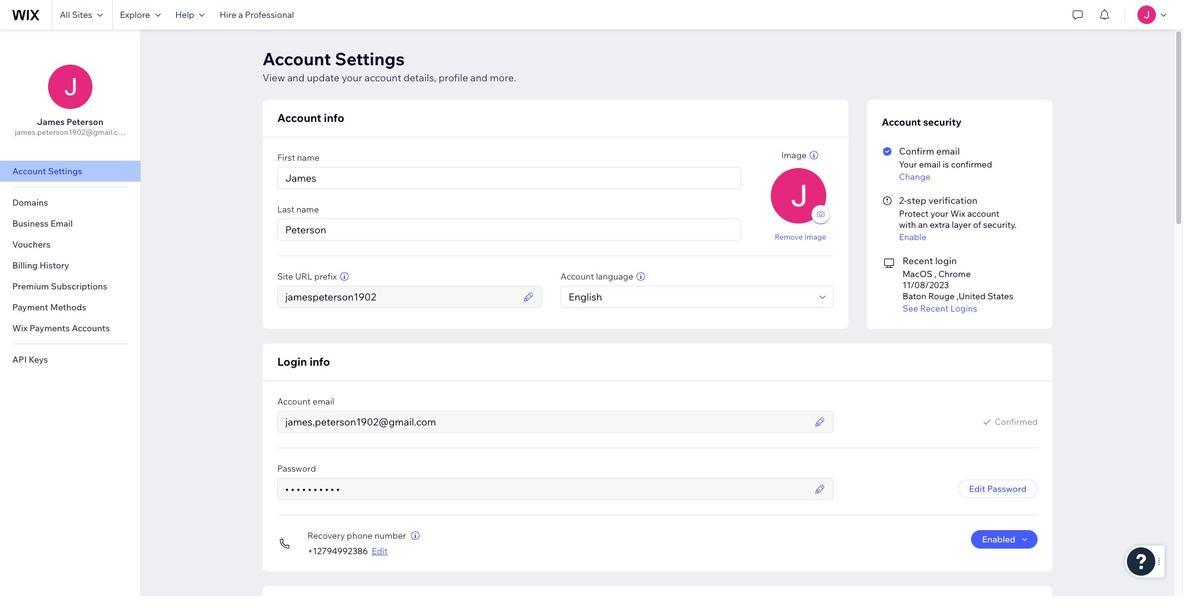 Task type: locate. For each thing, give the bounding box(es) containing it.
settings up domains link
[[48, 166, 82, 177]]

billing history
[[12, 260, 69, 271]]

payment methods link
[[0, 297, 140, 318]]

account down login
[[277, 396, 311, 407]]

confirmed
[[951, 159, 992, 170]]

0 horizontal spatial and
[[287, 71, 305, 84]]

1 horizontal spatial wix
[[950, 208, 965, 219]]

account up "domains"
[[12, 166, 46, 177]]

1 horizontal spatial password
[[987, 484, 1027, 495]]

account settings link
[[0, 161, 140, 182]]

remove image
[[775, 232, 826, 241]]

edit
[[969, 484, 985, 495], [372, 546, 388, 557]]

11/08/2023
[[902, 280, 949, 291]]

account inside sidebar element
[[12, 166, 46, 177]]

Choose an account name text field
[[282, 287, 519, 307]]

0 vertical spatial edit
[[969, 484, 985, 495]]

0 vertical spatial image
[[781, 150, 807, 161]]

account up the confirm
[[882, 116, 921, 128]]

recent
[[902, 255, 933, 267], [920, 303, 948, 314]]

account security
[[882, 116, 961, 128]]

2 vertical spatial email
[[313, 396, 334, 407]]

account up first name
[[277, 111, 321, 125]]

1 vertical spatial password
[[987, 484, 1027, 495]]

all sites
[[60, 9, 92, 20]]

1 vertical spatial account
[[967, 208, 999, 219]]

+12794992386
[[307, 546, 368, 557]]

account info
[[277, 111, 344, 125]]

0 horizontal spatial settings
[[48, 166, 82, 177]]

account for step
[[967, 208, 999, 219]]

1 horizontal spatial and
[[470, 71, 488, 84]]

1 horizontal spatial your
[[930, 208, 948, 219]]

account for account email
[[277, 396, 311, 407]]

history
[[40, 260, 69, 271]]

account inside 2-step verification protect your wix account with an extra layer of security. enable
[[967, 208, 999, 219]]

Email address text field
[[282, 412, 811, 433]]

account inside account settings view and update your account details, profile and more.
[[262, 48, 331, 70]]

details,
[[403, 71, 436, 84]]

name right last
[[296, 204, 319, 215]]

email
[[936, 145, 960, 157], [919, 159, 941, 170], [313, 396, 334, 407]]

change
[[899, 171, 930, 182]]

1 horizontal spatial account
[[967, 208, 999, 219]]

your down verification
[[930, 208, 948, 219]]

account inside account settings view and update your account details, profile and more.
[[364, 71, 401, 84]]

and left 'more.'
[[470, 71, 488, 84]]

info
[[324, 111, 344, 125], [310, 355, 330, 369]]

states
[[988, 291, 1013, 302]]

business
[[12, 218, 49, 229]]

None field
[[565, 287, 816, 307]]

account email
[[277, 396, 334, 407]]

edit up enabled
[[969, 484, 985, 495]]

0 vertical spatial wix
[[950, 208, 965, 219]]

recent down the rouge
[[920, 303, 948, 314]]

0 horizontal spatial account
[[364, 71, 401, 84]]

info down the update
[[324, 111, 344, 125]]

james peterson james.peterson1902@gmail.com
[[15, 116, 129, 137]]

email up is
[[936, 145, 960, 157]]

0 vertical spatial settings
[[335, 48, 405, 70]]

account left language
[[561, 271, 594, 282]]

first
[[277, 152, 295, 163]]

0 vertical spatial recent
[[902, 255, 933, 267]]

recent login macos , chrome 11/08/2023 baton rouge ,united states see recent logins
[[902, 255, 1013, 314]]

wix down payment
[[12, 323, 28, 334]]

payment
[[12, 302, 48, 313]]

0 vertical spatial info
[[324, 111, 344, 125]]

None text field
[[282, 479, 811, 500]]

account
[[262, 48, 331, 70], [277, 111, 321, 125], [882, 116, 921, 128], [12, 166, 46, 177], [561, 271, 594, 282], [277, 396, 311, 407]]

1 and from the left
[[287, 71, 305, 84]]

macos
[[902, 269, 932, 280]]

1 vertical spatial image
[[804, 232, 826, 241]]

sidebar element
[[0, 30, 141, 596]]

account left details,
[[364, 71, 401, 84]]

step
[[907, 195, 926, 206]]

0 vertical spatial name
[[297, 152, 320, 163]]

number
[[374, 531, 406, 542]]

0 vertical spatial your
[[342, 71, 362, 84]]

1 horizontal spatial edit
[[969, 484, 985, 495]]

email left is
[[919, 159, 941, 170]]

name
[[297, 152, 320, 163], [296, 204, 319, 215]]

account for account settings view and update your account details, profile and more.
[[262, 48, 331, 70]]

settings inside account settings view and update your account details, profile and more.
[[335, 48, 405, 70]]

name for first name
[[297, 152, 320, 163]]

1 vertical spatial your
[[930, 208, 948, 219]]

confirm email your email is confirmed change
[[899, 145, 992, 182]]

enable
[[899, 232, 926, 243]]

1 vertical spatial info
[[310, 355, 330, 369]]

0 vertical spatial email
[[936, 145, 960, 157]]

login info
[[277, 355, 330, 369]]

of
[[973, 219, 981, 230]]

2 and from the left
[[470, 71, 488, 84]]

api keys link
[[0, 349, 140, 370]]

info for login info
[[310, 355, 330, 369]]

0 horizontal spatial your
[[342, 71, 362, 84]]

a
[[238, 9, 243, 20]]

wix down verification
[[950, 208, 965, 219]]

business email
[[12, 218, 73, 229]]

hire
[[220, 9, 236, 20]]

wix inside 2-step verification protect your wix account with an extra layer of security. enable
[[950, 208, 965, 219]]

hire a professional
[[220, 9, 294, 20]]

wix
[[950, 208, 965, 219], [12, 323, 28, 334]]

info right login
[[310, 355, 330, 369]]

0 horizontal spatial edit
[[372, 546, 388, 557]]

name right first
[[297, 152, 320, 163]]

settings inside sidebar element
[[48, 166, 82, 177]]

prefix
[[314, 271, 337, 282]]

and right view
[[287, 71, 305, 84]]

1 vertical spatial name
[[296, 204, 319, 215]]

1 vertical spatial edit
[[372, 546, 388, 557]]

premium subscriptions
[[12, 281, 107, 292]]

recent up the macos at the top right of page
[[902, 255, 933, 267]]

1 vertical spatial wix
[[12, 323, 28, 334]]

edit down number
[[372, 546, 388, 557]]

enabled button
[[971, 531, 1038, 549]]

james.peterson1902@gmail.com
[[15, 128, 129, 137]]

account up view
[[262, 48, 331, 70]]

see recent logins button
[[902, 303, 1038, 314]]

account
[[364, 71, 401, 84], [967, 208, 999, 219]]

Enter your last name. text field
[[282, 219, 737, 240]]

your
[[342, 71, 362, 84], [930, 208, 948, 219]]

0 vertical spatial account
[[364, 71, 401, 84]]

image
[[781, 150, 807, 161], [804, 232, 826, 241]]

your right the update
[[342, 71, 362, 84]]

account settings view and update your account details, profile and more.
[[262, 48, 516, 84]]

settings up the update
[[335, 48, 405, 70]]

your inside account settings view and update your account details, profile and more.
[[342, 71, 362, 84]]

business email link
[[0, 213, 140, 234]]

0 horizontal spatial wix
[[12, 323, 28, 334]]

0 horizontal spatial password
[[277, 463, 316, 474]]

premium
[[12, 281, 49, 292]]

domains
[[12, 197, 48, 208]]

enable button
[[899, 232, 1036, 243]]

url
[[295, 271, 312, 282]]

login
[[277, 355, 307, 369]]

1 vertical spatial settings
[[48, 166, 82, 177]]

account language
[[561, 271, 633, 282]]

email down login info
[[313, 396, 334, 407]]

account up enable button
[[967, 208, 999, 219]]

payments
[[30, 323, 70, 334]]

first name
[[277, 152, 320, 163]]

profile
[[439, 71, 468, 84]]

site url prefix
[[277, 271, 337, 282]]

1 horizontal spatial settings
[[335, 48, 405, 70]]

phone
[[347, 531, 373, 542]]



Task type: vqa. For each thing, say whether or not it's contained in the screenshot.
Billing &
no



Task type: describe. For each thing, give the bounding box(es) containing it.
explore
[[120, 9, 150, 20]]

edit button
[[372, 546, 388, 557]]

extra
[[930, 219, 950, 230]]

last name
[[277, 204, 319, 215]]

recovery
[[307, 531, 345, 542]]

is
[[943, 159, 949, 170]]

account settings
[[12, 166, 82, 177]]

see
[[902, 303, 918, 314]]

james
[[37, 116, 65, 128]]

api keys
[[12, 354, 48, 365]]

api
[[12, 354, 27, 365]]

settings for account settings
[[48, 166, 82, 177]]

,
[[934, 269, 936, 280]]

billing history link
[[0, 255, 140, 276]]

peterson
[[67, 116, 103, 128]]

account for account settings
[[12, 166, 46, 177]]

professional
[[245, 9, 294, 20]]

billing
[[12, 260, 38, 271]]

image inside button
[[804, 232, 826, 241]]

keys
[[29, 354, 48, 365]]

login
[[935, 255, 957, 267]]

0 vertical spatial password
[[277, 463, 316, 474]]

edit password button
[[958, 480, 1038, 498]]

chrome
[[938, 269, 971, 280]]

site
[[277, 271, 293, 282]]

account for account language
[[561, 271, 594, 282]]

payment methods
[[12, 302, 86, 313]]

an
[[918, 219, 928, 230]]

your inside 2-step verification protect your wix account with an extra layer of security. enable
[[930, 208, 948, 219]]

help button
[[168, 0, 212, 30]]

change button
[[899, 171, 1036, 182]]

your
[[899, 159, 917, 170]]

accounts
[[72, 323, 110, 334]]

email for account
[[313, 396, 334, 407]]

password inside 'button'
[[987, 484, 1027, 495]]

last
[[277, 204, 294, 215]]

edit password
[[969, 484, 1027, 495]]

remove image button
[[775, 231, 826, 242]]

name for last name
[[296, 204, 319, 215]]

1 vertical spatial recent
[[920, 303, 948, 314]]

wix inside wix payments accounts link
[[12, 323, 28, 334]]

methods
[[50, 302, 86, 313]]

wix payments accounts
[[12, 323, 110, 334]]

2-
[[899, 195, 907, 206]]

subscriptions
[[51, 281, 107, 292]]

account for settings
[[364, 71, 401, 84]]

security.
[[983, 219, 1017, 230]]

security
[[923, 116, 961, 128]]

hire a professional link
[[212, 0, 301, 30]]

2-step verification protect your wix account with an extra layer of security. enable
[[899, 195, 1017, 243]]

confirmed
[[995, 417, 1038, 428]]

+12794992386 edit
[[307, 546, 388, 557]]

vouchers link
[[0, 234, 140, 255]]

baton
[[902, 291, 926, 302]]

account for account info
[[277, 111, 321, 125]]

edit inside 'button'
[[969, 484, 985, 495]]

,united
[[957, 291, 986, 302]]

1 vertical spatial email
[[919, 159, 941, 170]]

layer
[[952, 219, 971, 230]]

help
[[175, 9, 194, 20]]

email
[[50, 218, 73, 229]]

protect
[[899, 208, 929, 219]]

rouge
[[928, 291, 955, 302]]

wix payments accounts link
[[0, 318, 140, 339]]

account for account security
[[882, 116, 921, 128]]

sites
[[72, 9, 92, 20]]

domains link
[[0, 192, 140, 213]]

view
[[262, 71, 285, 84]]

recovery phone number
[[307, 531, 406, 542]]

premium subscriptions link
[[0, 276, 140, 297]]

all
[[60, 9, 70, 20]]

info for account info
[[324, 111, 344, 125]]

remove
[[775, 232, 803, 241]]

enabled
[[982, 534, 1015, 545]]

vouchers
[[12, 239, 50, 250]]

update
[[307, 71, 340, 84]]

confirm
[[899, 145, 934, 157]]

verification
[[928, 195, 978, 206]]

language
[[596, 271, 633, 282]]

Enter your first name. text field
[[282, 168, 737, 189]]

settings for account settings view and update your account details, profile and more.
[[335, 48, 405, 70]]

email for confirm
[[936, 145, 960, 157]]



